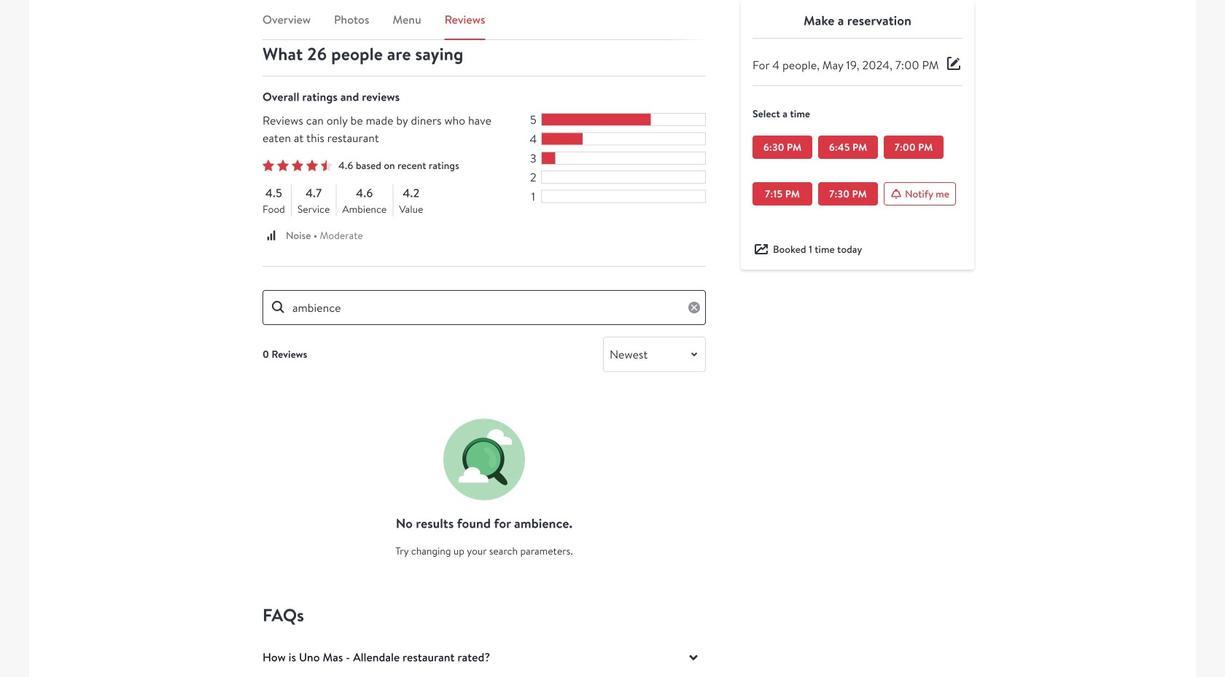 Task type: vqa. For each thing, say whether or not it's contained in the screenshot.
RATED 3 BY 8% PEOPLE element
yes



Task type: describe. For each thing, give the bounding box(es) containing it.
rated 1 by 0% people element
[[529, 190, 538, 204]]

rated 5 by 66% people element
[[529, 113, 538, 126]]

Search all reviews search field
[[263, 290, 706, 325]]

no search results image
[[444, 419, 525, 501]]

rated 2 by 0% people element
[[529, 171, 538, 184]]

rated 3 by 8% people element
[[529, 152, 538, 165]]



Task type: locate. For each thing, give the bounding box(es) containing it.
rated 4 by 25% people element
[[529, 132, 538, 146]]

tab list
[[263, 11, 706, 40]]

4.6 stars image
[[263, 160, 333, 171]]



